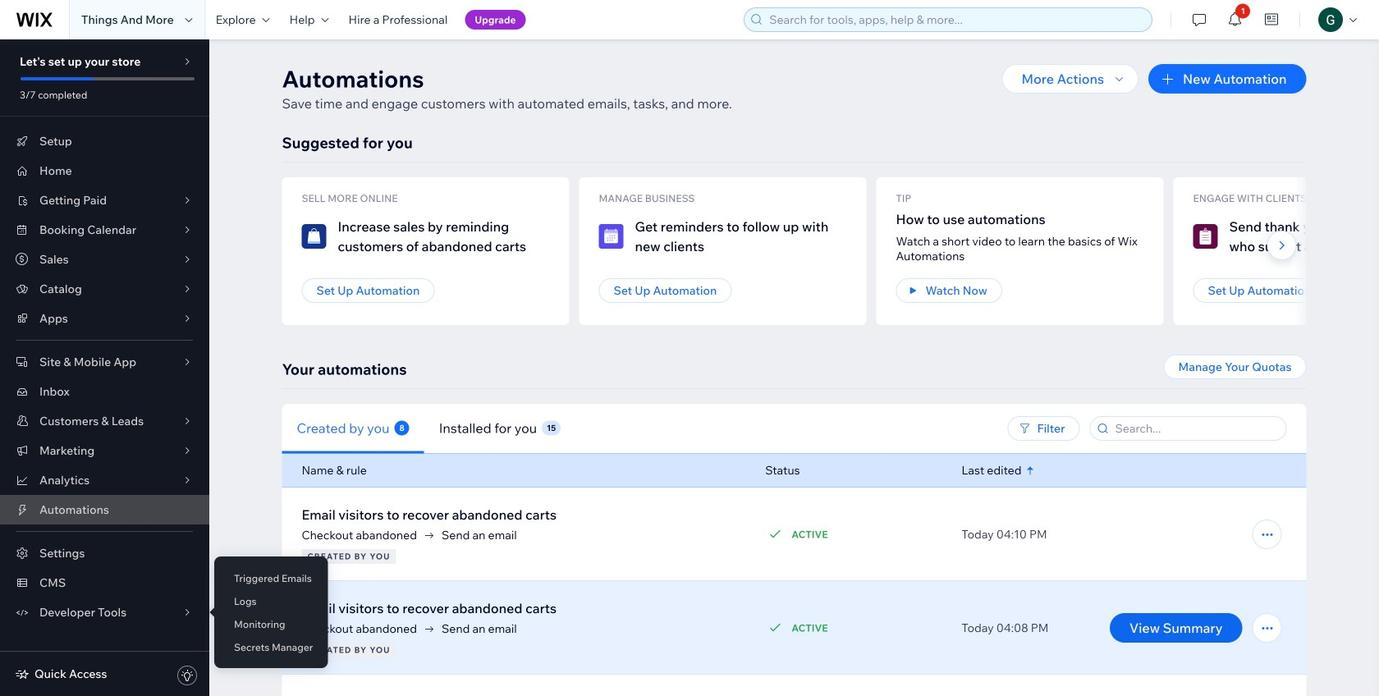 Task type: locate. For each thing, give the bounding box(es) containing it.
2 category image from the left
[[599, 224, 624, 249]]

2 horizontal spatial category image
[[1194, 224, 1218, 249]]

1 horizontal spatial category image
[[599, 224, 624, 249]]

1 category image from the left
[[302, 224, 326, 249]]

sidebar element
[[0, 39, 209, 696]]

0 horizontal spatial category image
[[302, 224, 326, 249]]

list
[[282, 177, 1380, 325]]

Search... field
[[1111, 417, 1282, 440]]

tab list
[[282, 404, 803, 454]]

category image
[[302, 224, 326, 249], [599, 224, 624, 249], [1194, 224, 1218, 249]]



Task type: vqa. For each thing, say whether or not it's contained in the screenshot.
THE HIRE A PROFESSIONAL LINK
no



Task type: describe. For each thing, give the bounding box(es) containing it.
Search for tools, apps, help & more... field
[[765, 8, 1147, 31]]

3 category image from the left
[[1194, 224, 1218, 249]]



